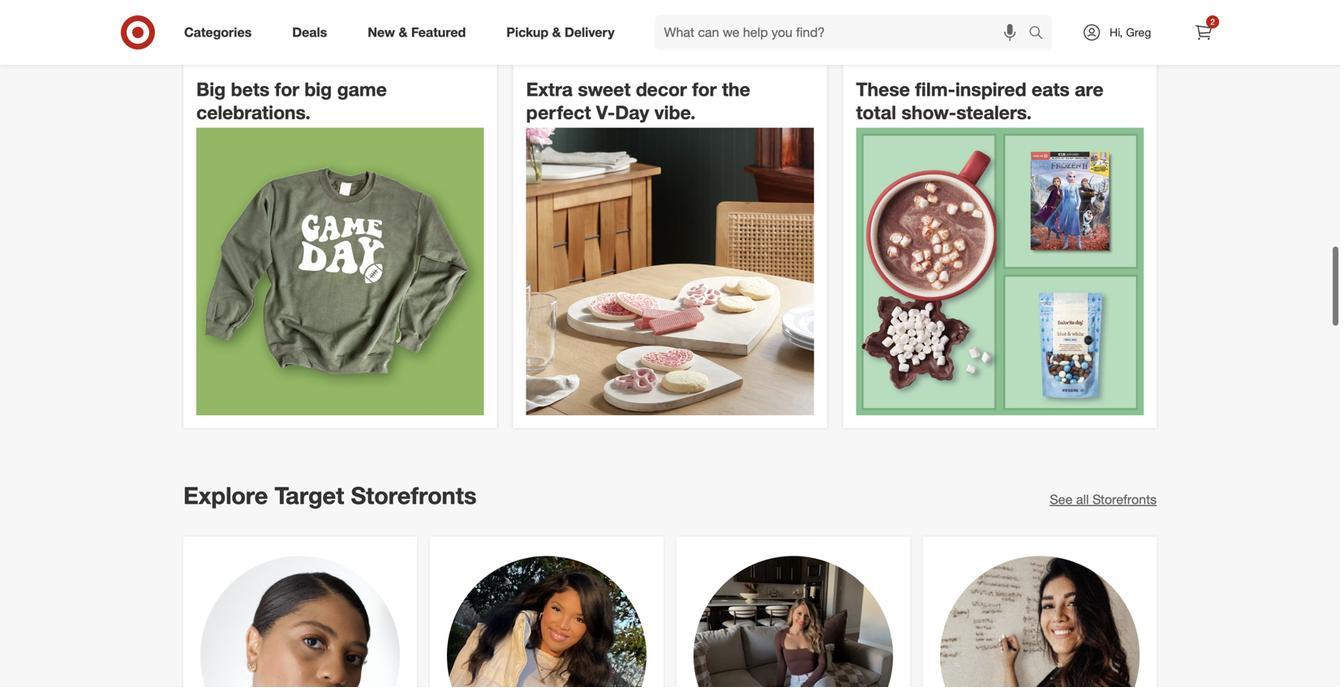 Task type: vqa. For each thing, say whether or not it's contained in the screenshot.
Hi,
yes



Task type: locate. For each thing, give the bounding box(es) containing it.
1 horizontal spatial for
[[692, 78, 717, 101]]

& right new
[[399, 24, 408, 40]]

1 for from the left
[[275, 78, 299, 101]]

0 horizontal spatial for
[[275, 78, 299, 101]]

2 for from the left
[[692, 78, 717, 101]]

1 horizontal spatial storefronts
[[1093, 492, 1157, 508]]

extra sweet decor for the perfect v-day vibe. image
[[526, 128, 814, 416]]

perfect
[[526, 101, 591, 124]]

extra
[[526, 78, 573, 101]]

for left the
[[692, 78, 717, 101]]

1 & from the left
[[399, 24, 408, 40]]

4 profile image for creator image from the left
[[940, 556, 1140, 687]]

stealers.
[[957, 101, 1032, 124]]

1 horizontal spatial &
[[552, 24, 561, 40]]

target
[[275, 481, 344, 510]]

sweet
[[578, 78, 631, 101]]

big
[[305, 78, 332, 101]]

v-
[[596, 101, 615, 124]]

vibe.
[[655, 101, 696, 124]]

&
[[399, 24, 408, 40], [552, 24, 561, 40]]

search button
[[1022, 15, 1061, 54]]

are
[[1075, 78, 1104, 101]]

& inside "link"
[[552, 24, 561, 40]]

profile image for creator image
[[200, 556, 400, 687], [447, 556, 647, 687], [694, 556, 893, 687], [940, 556, 1140, 687]]

& for pickup
[[552, 24, 561, 40]]

pickup & delivery
[[507, 24, 615, 40]]

game
[[337, 78, 387, 101]]

these film-inspired eats are total show-stealers.
[[856, 78, 1104, 124]]

pickup & delivery link
[[493, 15, 635, 50]]

2 profile image for creator image from the left
[[447, 556, 647, 687]]

0 horizontal spatial &
[[399, 24, 408, 40]]

for inside extra sweet decor for the perfect v-day vibe.
[[692, 78, 717, 101]]

explore target storefronts
[[183, 481, 477, 510]]

show-
[[902, 101, 957, 124]]

celebrations.
[[196, 101, 311, 124]]

2 link
[[1186, 15, 1222, 50]]

big bets for big game celebrations. image
[[196, 128, 484, 416]]

2 & from the left
[[552, 24, 561, 40]]

these
[[856, 78, 910, 101]]

see all storefronts
[[1050, 492, 1157, 508]]

these film-inspired eats are total show-stealers. image
[[856, 128, 1144, 416]]

eats
[[1032, 78, 1070, 101]]

these film-inspired eats are total show-stealers. link
[[843, 33, 1157, 429]]

1 profile image for creator image from the left
[[200, 556, 400, 687]]

hi, greg
[[1110, 25, 1152, 39]]

for
[[275, 78, 299, 101], [692, 78, 717, 101]]

bets
[[231, 78, 270, 101]]

storefronts
[[351, 481, 477, 510], [1093, 492, 1157, 508]]

for left big
[[275, 78, 299, 101]]

& right pickup
[[552, 24, 561, 40]]

0 horizontal spatial storefronts
[[351, 481, 477, 510]]

the
[[722, 78, 751, 101]]



Task type: describe. For each thing, give the bounding box(es) containing it.
featured
[[411, 24, 466, 40]]

What can we help you find? suggestions appear below search field
[[655, 15, 1033, 50]]

delivery
[[565, 24, 615, 40]]

day
[[615, 101, 649, 124]]

film-
[[915, 78, 956, 101]]

categories link
[[170, 15, 272, 50]]

storefronts for explore target storefronts
[[351, 481, 477, 510]]

storefronts for see all storefronts
[[1093, 492, 1157, 508]]

explore
[[183, 481, 268, 510]]

new
[[368, 24, 395, 40]]

hi,
[[1110, 25, 1123, 39]]

extra sweet decor for the perfect v-day vibe. link
[[513, 33, 827, 429]]

big
[[196, 78, 226, 101]]

greg
[[1126, 25, 1152, 39]]

big bets for big game celebrations.
[[196, 78, 387, 124]]

see
[[1050, 492, 1073, 508]]

search
[[1022, 26, 1061, 42]]

2
[[1211, 17, 1215, 27]]

total
[[856, 101, 897, 124]]

see all storefronts link
[[1050, 491, 1157, 509]]

all
[[1077, 492, 1089, 508]]

& for new
[[399, 24, 408, 40]]

deals
[[292, 24, 327, 40]]

new & featured
[[368, 24, 466, 40]]

categories
[[184, 24, 252, 40]]

for inside big bets for big game celebrations.
[[275, 78, 299, 101]]

decor
[[636, 78, 687, 101]]

pickup
[[507, 24, 549, 40]]

deals link
[[279, 15, 348, 50]]

3 profile image for creator image from the left
[[694, 556, 893, 687]]

new & featured link
[[354, 15, 486, 50]]

extra sweet decor for the perfect v-day vibe.
[[526, 78, 751, 124]]

inspired
[[956, 78, 1027, 101]]

big bets for big game celebrations. link
[[183, 33, 497, 429]]



